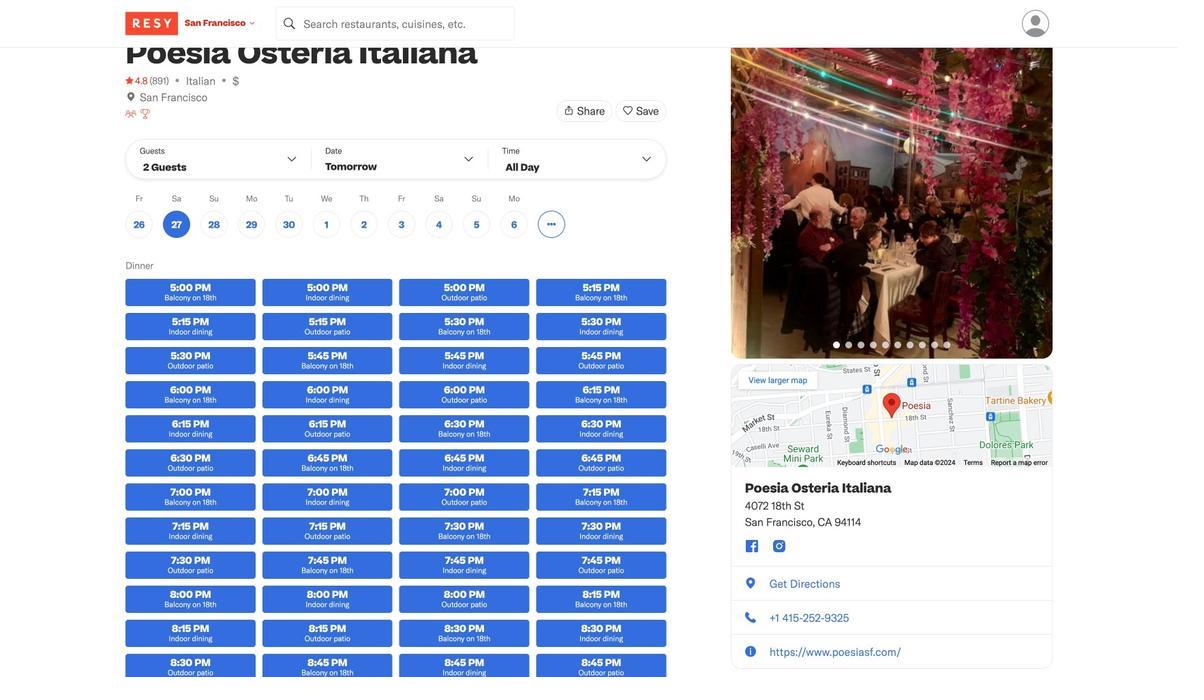 Task type: describe. For each thing, give the bounding box(es) containing it.
Search restaurants, cuisines, etc. text field
[[276, 6, 514, 41]]

891 reviews element
[[150, 74, 169, 87]]



Task type: locate. For each thing, give the bounding box(es) containing it.
4.8 out of 5 stars image
[[125, 74, 148, 87]]

None field
[[276, 6, 514, 41]]



